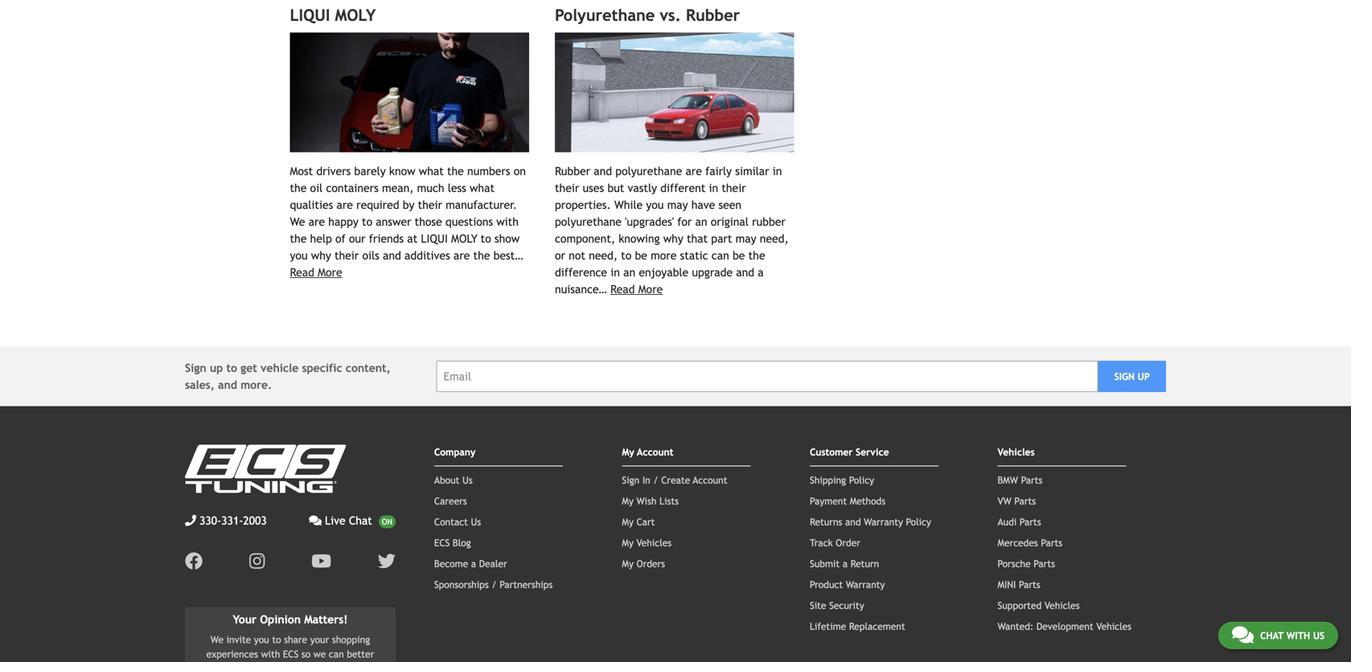 Task type: vqa. For each thing, say whether or not it's contained in the screenshot.
N-Series Performance Ignition Coil - Blue link
no



Task type: locate. For each thing, give the bounding box(es) containing it.
us right contact
[[471, 517, 481, 528]]

we up 'experiences'
[[211, 635, 224, 646]]

0 vertical spatial account
[[637, 447, 674, 458]]

1 vertical spatial us
[[471, 517, 481, 528]]

a lowered and tuned vw jetta image
[[555, 33, 794, 152]]

my left wish
[[622, 496, 634, 507]]

2 horizontal spatial sign
[[1114, 371, 1135, 382]]

0 horizontal spatial need,
[[589, 249, 618, 262]]

parts for mercedes parts
[[1041, 538, 1063, 549]]

why inside most drivers barely know what the numbers on the oil containers mean, much less what qualities are required by their manufacturer. we are happy to answer those questions with the help of our friends at liqui moly to show you why their oils and additives are the best… read more
[[311, 249, 331, 262]]

account up in
[[637, 447, 674, 458]]

to left show
[[481, 232, 491, 245]]

why inside rubber and polyurethane are fairly similar in their uses but vastly different in their properties. while you may have seen polyurethane 'upgrades' for an original rubber component, knowing why that part may need, or not need, to be more static can be the difference in an enjoyable upgrade and a nuisance…
[[663, 232, 684, 245]]

component,
[[555, 232, 615, 245]]

returns and warranty policy
[[810, 517, 931, 528]]

/ down dealer
[[492, 579, 497, 591]]

the down most at the left
[[290, 182, 307, 194]]

1 horizontal spatial be
[[733, 249, 745, 262]]

their down much
[[418, 199, 442, 211]]

vehicle
[[261, 362, 299, 375]]

those
[[415, 215, 442, 228]]

vehicles up orders
[[637, 538, 672, 549]]

you inside we invite you to share your shopping experiences with ecs so we can bette
[[254, 635, 269, 646]]

we down qualities at the left
[[290, 215, 305, 228]]

1 vertical spatial moly
[[451, 232, 477, 245]]

instagram logo image
[[249, 553, 265, 571]]

policy
[[849, 475, 874, 486], [906, 517, 931, 528]]

1 horizontal spatial more
[[638, 283, 663, 296]]

polyurethane up component,
[[555, 215, 622, 228]]

'upgrades'
[[625, 215, 674, 228]]

to left get
[[226, 362, 237, 375]]

sign in / create account
[[622, 475, 728, 486]]

site security
[[810, 600, 864, 612]]

can right we
[[329, 649, 344, 660]]

answer
[[376, 215, 411, 228]]

warranty down methods
[[864, 517, 903, 528]]

vehicles up wanted: development vehicles link
[[1045, 600, 1080, 612]]

and down "friends"
[[383, 249, 401, 262]]

need, down component,
[[589, 249, 618, 262]]

can down part
[[712, 249, 729, 262]]

the left best…
[[473, 249, 490, 262]]

a left dealer
[[471, 558, 476, 570]]

on
[[514, 165, 526, 178]]

a inside rubber and polyurethane are fairly similar in their uses but vastly different in their properties. while you may have seen polyurethane 'upgrades' for an original rubber component, knowing why that part may need, or not need, to be more static can be the difference in an enjoyable upgrade and a nuisance…
[[758, 266, 764, 279]]

parts for bmw parts
[[1021, 475, 1043, 486]]

0 horizontal spatial can
[[329, 649, 344, 660]]

0 vertical spatial moly
[[335, 6, 376, 25]]

what up "manufacturer."
[[470, 182, 495, 194]]

read right nuisance…
[[611, 283, 635, 296]]

1 horizontal spatial a
[[758, 266, 764, 279]]

1 horizontal spatial read
[[611, 283, 635, 296]]

1 vertical spatial warranty
[[846, 579, 885, 591]]

0 horizontal spatial read
[[290, 266, 314, 279]]

warranty down return
[[846, 579, 885, 591]]

account
[[637, 447, 674, 458], [693, 475, 728, 486]]

more down help
[[318, 266, 342, 279]]

rubber up the uses
[[555, 165, 590, 178]]

returns and warranty policy link
[[810, 517, 931, 528]]

1 vertical spatial more
[[638, 283, 663, 296]]

bmw parts link
[[998, 475, 1043, 486]]

a right "upgrade" on the top right of page
[[758, 266, 764, 279]]

moly inside most drivers barely know what the numbers on the oil containers mean, much less what qualities are required by their manufacturer. we are happy to answer those questions with the help of our friends at liqui moly to show you why their oils and additives are the best… read more
[[451, 232, 477, 245]]

why down help
[[311, 249, 331, 262]]

1 vertical spatial policy
[[906, 517, 931, 528]]

why up more
[[663, 232, 684, 245]]

us right about
[[463, 475, 473, 486]]

polyurethane vs. rubber
[[555, 6, 740, 25]]

we inside we invite you to share your shopping experiences with ecs so we can bette
[[211, 635, 224, 646]]

0 horizontal spatial you
[[254, 635, 269, 646]]

you right invite
[[254, 635, 269, 646]]

are up help
[[309, 215, 325, 228]]

read down help
[[290, 266, 314, 279]]

2 vertical spatial us
[[1313, 631, 1325, 642]]

0 horizontal spatial may
[[667, 199, 688, 211]]

be up "upgrade" on the top right of page
[[733, 249, 745, 262]]

polyurethane vs. rubber link
[[555, 6, 740, 25]]

1 horizontal spatial can
[[712, 249, 729, 262]]

1 horizontal spatial sign
[[622, 475, 640, 486]]

1 horizontal spatial with
[[497, 215, 519, 228]]

audi parts
[[998, 517, 1041, 528]]

0 vertical spatial read
[[290, 266, 314, 279]]

qualities
[[290, 199, 333, 211]]

wish
[[637, 496, 657, 507]]

0 horizontal spatial in
[[611, 266, 620, 279]]

and right sales,
[[218, 379, 237, 392]]

mercedes parts
[[998, 538, 1063, 549]]

0 vertical spatial with
[[497, 215, 519, 228]]

porsche
[[998, 558, 1031, 570]]

friends
[[369, 232, 404, 245]]

with left so
[[261, 649, 280, 660]]

parts down mercedes parts
[[1034, 558, 1055, 570]]

my for my wish lists
[[622, 496, 634, 507]]

0 horizontal spatial moly
[[335, 6, 376, 25]]

polyurethane
[[555, 6, 655, 25]]

2 vertical spatial in
[[611, 266, 620, 279]]

0 vertical spatial what
[[419, 165, 444, 178]]

1 vertical spatial chat
[[1260, 631, 1284, 642]]

1 vertical spatial why
[[311, 249, 331, 262]]

sign up
[[1114, 371, 1150, 382]]

1 horizontal spatial liqui
[[421, 232, 448, 245]]

you inside most drivers barely know what the numbers on the oil containers mean, much less what qualities are required by their manufacturer. we are happy to answer those questions with the help of our friends at liqui moly to show you why their oils and additives are the best… read more
[[290, 249, 308, 262]]

2 horizontal spatial with
[[1287, 631, 1310, 642]]

2 vertical spatial you
[[254, 635, 269, 646]]

facebook logo image
[[185, 553, 203, 571]]

contact
[[434, 517, 468, 528]]

1 vertical spatial an
[[624, 266, 636, 279]]

1 horizontal spatial /
[[653, 475, 659, 486]]

1 horizontal spatial an
[[695, 215, 708, 228]]

more inside most drivers barely know what the numbers on the oil containers mean, much less what qualities are required by their manufacturer. we are happy to answer those questions with the help of our friends at liqui moly to show you why their oils and additives are the best… read more
[[318, 266, 342, 279]]

my down my cart link
[[622, 538, 634, 549]]

to left share
[[272, 635, 281, 646]]

we
[[314, 649, 326, 660]]

shipping policy link
[[810, 475, 874, 486]]

more.
[[241, 379, 272, 392]]

0 horizontal spatial more
[[318, 266, 342, 279]]

chat right comments icon
[[1260, 631, 1284, 642]]

replacement
[[849, 621, 905, 632]]

mercedes
[[998, 538, 1038, 549]]

0 horizontal spatial be
[[635, 249, 647, 262]]

ecs inside we invite you to share your shopping experiences with ecs so we can bette
[[283, 649, 299, 660]]

0 vertical spatial more
[[318, 266, 342, 279]]

1 vertical spatial we
[[211, 635, 224, 646]]

polyurethane up vastly
[[616, 165, 682, 178]]

dealer
[[479, 558, 507, 570]]

are inside rubber and polyurethane are fairly similar in their uses but vastly different in their properties. while you may have seen polyurethane 'upgrades' for an original rubber component, knowing why that part may need, or not need, to be more static can be the difference in an enjoyable upgrade and a nuisance…
[[686, 165, 702, 178]]

0 horizontal spatial up
[[210, 362, 223, 375]]

1 vertical spatial what
[[470, 182, 495, 194]]

an right for
[[695, 215, 708, 228]]

can inside rubber and polyurethane are fairly similar in their uses but vastly different in their properties. while you may have seen polyurethane 'upgrades' for an original rubber component, knowing why that part may need, or not need, to be more static can be the difference in an enjoyable upgrade and a nuisance…
[[712, 249, 729, 262]]

product warranty link
[[810, 579, 885, 591]]

up inside "sign up to get vehicle specific content, sales, and more."
[[210, 362, 223, 375]]

their up properties.
[[555, 182, 579, 194]]

0 horizontal spatial chat
[[349, 515, 372, 528]]

in up read more
[[611, 266, 620, 279]]

1 horizontal spatial policy
[[906, 517, 931, 528]]

so
[[302, 649, 311, 660]]

parts up porsche parts
[[1041, 538, 1063, 549]]

and up the uses
[[594, 165, 612, 178]]

what up much
[[419, 165, 444, 178]]

in
[[643, 475, 651, 486]]

parts down porsche parts
[[1019, 579, 1041, 591]]

sign inside button
[[1114, 371, 1135, 382]]

my left cart
[[622, 517, 634, 528]]

youtube logo image
[[311, 553, 331, 571]]

0 vertical spatial may
[[667, 199, 688, 211]]

a left return
[[843, 558, 848, 570]]

0 vertical spatial can
[[712, 249, 729, 262]]

rubber inside rubber and polyurethane are fairly similar in their uses but vastly different in their properties. while you may have seen polyurethane 'upgrades' for an original rubber component, knowing why that part may need, or not need, to be more static can be the difference in an enjoyable upgrade and a nuisance…
[[555, 165, 590, 178]]

1 horizontal spatial why
[[663, 232, 684, 245]]

vehicles
[[998, 447, 1035, 458], [637, 538, 672, 549], [1045, 600, 1080, 612], [1097, 621, 1132, 632]]

1 vertical spatial may
[[736, 232, 757, 245]]

vw parts
[[998, 496, 1036, 507]]

to down knowing
[[621, 249, 632, 262]]

mean,
[[382, 182, 414, 194]]

0 horizontal spatial account
[[637, 447, 674, 458]]

1 horizontal spatial rubber
[[686, 6, 740, 25]]

1 vertical spatial can
[[329, 649, 344, 660]]

1 horizontal spatial up
[[1138, 371, 1150, 382]]

1 my from the top
[[622, 447, 634, 458]]

we
[[290, 215, 305, 228], [211, 635, 224, 646]]

0 horizontal spatial with
[[261, 649, 280, 660]]

0 horizontal spatial rubber
[[555, 165, 590, 178]]

may
[[667, 199, 688, 211], [736, 232, 757, 245]]

you
[[646, 199, 664, 211], [290, 249, 308, 262], [254, 635, 269, 646]]

with inside we invite you to share your shopping experiences with ecs so we can bette
[[261, 649, 280, 660]]

sign up button
[[1098, 361, 1166, 392]]

0 vertical spatial why
[[663, 232, 684, 245]]

2 horizontal spatial a
[[843, 558, 848, 570]]

contact us link
[[434, 517, 481, 528]]

security
[[829, 600, 864, 612]]

to inside "sign up to get vehicle specific content, sales, and more."
[[226, 362, 237, 375]]

us right comments icon
[[1313, 631, 1325, 642]]

sign in / create account link
[[622, 475, 728, 486]]

330-331-2003 link
[[185, 513, 267, 530]]

in right the similar
[[773, 165, 782, 178]]

2 horizontal spatial you
[[646, 199, 664, 211]]

parts for audi parts
[[1020, 517, 1041, 528]]

more down enjoyable
[[638, 283, 663, 296]]

ecs left blog
[[434, 538, 450, 549]]

liqui moly link
[[290, 6, 376, 25]]

with up show
[[497, 215, 519, 228]]

read more link down enjoyable
[[611, 283, 663, 296]]

1 vertical spatial with
[[1287, 631, 1310, 642]]

0 horizontal spatial /
[[492, 579, 497, 591]]

liqui
[[290, 6, 330, 25], [421, 232, 448, 245]]

site
[[810, 600, 826, 612]]

order
[[836, 538, 861, 549]]

0 vertical spatial read more link
[[290, 266, 342, 279]]

oils
[[362, 249, 379, 262]]

parts for mini parts
[[1019, 579, 1041, 591]]

1 horizontal spatial read more link
[[611, 283, 663, 296]]

1 be from the left
[[635, 249, 647, 262]]

their
[[555, 182, 579, 194], [722, 182, 746, 194], [418, 199, 442, 211], [335, 249, 359, 262]]

vs.
[[660, 6, 681, 25]]

invite
[[227, 635, 251, 646]]

0 horizontal spatial why
[[311, 249, 331, 262]]

not
[[569, 249, 586, 262]]

0 vertical spatial /
[[653, 475, 659, 486]]

0 horizontal spatial policy
[[849, 475, 874, 486]]

1 vertical spatial you
[[290, 249, 308, 262]]

or
[[555, 249, 565, 262]]

you up the 'upgrades'
[[646, 199, 664, 211]]

and up order
[[845, 517, 861, 528]]

2 vertical spatial with
[[261, 649, 280, 660]]

vehicles right development
[[1097, 621, 1132, 632]]

shipping policy
[[810, 475, 874, 486]]

0 vertical spatial us
[[463, 475, 473, 486]]

lifetime
[[810, 621, 846, 632]]

ecs left so
[[283, 649, 299, 660]]

may down different
[[667, 199, 688, 211]]

2 my from the top
[[622, 496, 634, 507]]

rubber right "vs."
[[686, 6, 740, 25]]

0 vertical spatial we
[[290, 215, 305, 228]]

1 horizontal spatial chat
[[1260, 631, 1284, 642]]

Email email field
[[436, 361, 1098, 392]]

happy
[[328, 215, 359, 228]]

read more link for polyurethane
[[611, 283, 663, 296]]

1 vertical spatial read more link
[[611, 283, 663, 296]]

an up read more
[[624, 266, 636, 279]]

development
[[1037, 621, 1094, 632]]

0 horizontal spatial a
[[471, 558, 476, 570]]

3 my from the top
[[622, 517, 634, 528]]

track order
[[810, 538, 861, 549]]

supported vehicles link
[[998, 600, 1080, 612]]

0 vertical spatial in
[[773, 165, 782, 178]]

up inside button
[[1138, 371, 1150, 382]]

are up different
[[686, 165, 702, 178]]

4 my from the top
[[622, 538, 634, 549]]

0 horizontal spatial what
[[419, 165, 444, 178]]

5 my from the top
[[622, 558, 634, 570]]

careers
[[434, 496, 467, 507]]

in down "fairly"
[[709, 182, 718, 194]]

my account
[[622, 447, 674, 458]]

/ right in
[[653, 475, 659, 486]]

/
[[653, 475, 659, 486], [492, 579, 497, 591]]

read more link
[[290, 266, 342, 279], [611, 283, 663, 296]]

and right "upgrade" on the top right of page
[[736, 266, 755, 279]]

my for my cart
[[622, 517, 634, 528]]

parts right vw
[[1015, 496, 1036, 507]]

my up my wish lists link
[[622, 447, 634, 458]]

read more link down help
[[290, 266, 342, 279]]

the down "rubber"
[[749, 249, 765, 262]]

may down original
[[736, 232, 757, 245]]

my
[[622, 447, 634, 458], [622, 496, 634, 507], [622, 517, 634, 528], [622, 538, 634, 549], [622, 558, 634, 570]]

rubber
[[752, 215, 786, 228]]

payment methods
[[810, 496, 886, 507]]

be down knowing
[[635, 249, 647, 262]]

audi parts link
[[998, 517, 1041, 528]]

you down qualities at the left
[[290, 249, 308, 262]]

more
[[651, 249, 677, 262]]

vastly
[[628, 182, 657, 194]]

account right create
[[693, 475, 728, 486]]

with inside 'link'
[[1287, 631, 1310, 642]]

with right comments icon
[[1287, 631, 1310, 642]]

warranty
[[864, 517, 903, 528], [846, 579, 885, 591]]

questions
[[446, 215, 493, 228]]

us inside 'link'
[[1313, 631, 1325, 642]]

1 vertical spatial ecs
[[283, 649, 299, 660]]

1 horizontal spatial you
[[290, 249, 308, 262]]

0 horizontal spatial we
[[211, 635, 224, 646]]

0 horizontal spatial sign
[[185, 362, 206, 375]]

can
[[712, 249, 729, 262], [329, 649, 344, 660]]

chat right live
[[349, 515, 372, 528]]

bmw
[[998, 475, 1018, 486]]

properties.
[[555, 199, 611, 211]]

to
[[362, 215, 373, 228], [481, 232, 491, 245], [621, 249, 632, 262], [226, 362, 237, 375], [272, 635, 281, 646]]

0 vertical spatial liqui
[[290, 6, 330, 25]]

parts up mercedes parts
[[1020, 517, 1041, 528]]

1 vertical spatial liqui
[[421, 232, 448, 245]]

my for my orders
[[622, 558, 634, 570]]

my left orders
[[622, 558, 634, 570]]

0 vertical spatial you
[[646, 199, 664, 211]]

vw
[[998, 496, 1012, 507]]

1 vertical spatial need,
[[589, 249, 618, 262]]

1 vertical spatial rubber
[[555, 165, 590, 178]]

1 horizontal spatial we
[[290, 215, 305, 228]]

1 vertical spatial in
[[709, 182, 718, 194]]

methods
[[850, 496, 886, 507]]

parts right bmw
[[1021, 475, 1043, 486]]

1 horizontal spatial moly
[[451, 232, 477, 245]]

sign inside "sign up to get vehicle specific content, sales, and more."
[[185, 362, 206, 375]]

similar
[[735, 165, 769, 178]]

need, down "rubber"
[[760, 232, 789, 245]]

0 horizontal spatial ecs
[[283, 649, 299, 660]]

read inside most drivers barely know what the numbers on the oil containers mean, much less what qualities are required by their manufacturer. we are happy to answer those questions with the help of our friends at liqui moly to show you why their oils and additives are the best… read more
[[290, 266, 314, 279]]

you inside rubber and polyurethane are fairly similar in their uses but vastly different in their properties. while you may have seen polyurethane 'upgrades' for an original rubber component, knowing why that part may need, or not need, to be more static can be the difference in an enjoyable upgrade and a nuisance…
[[646, 199, 664, 211]]



Task type: describe. For each thing, give the bounding box(es) containing it.
experiences
[[206, 649, 258, 660]]

create
[[661, 475, 690, 486]]

become a dealer link
[[434, 558, 507, 570]]

your
[[310, 635, 329, 646]]

company
[[434, 447, 476, 458]]

sponsorships
[[434, 579, 489, 591]]

much
[[417, 182, 444, 194]]

are right the additives
[[454, 249, 470, 262]]

most
[[290, 165, 313, 178]]

uses
[[583, 182, 604, 194]]

rubber and polyurethane are fairly similar in their uses but vastly different in their properties. while you may have seen polyurethane 'upgrades' for an original rubber component, knowing why that part may need, or not need, to be more static can be the difference in an enjoyable upgrade and a nuisance…
[[555, 165, 789, 296]]

vehicles up bmw parts
[[998, 447, 1035, 458]]

live
[[325, 515, 346, 528]]

0 vertical spatial chat
[[349, 515, 372, 528]]

payment
[[810, 496, 847, 507]]

up for sign up
[[1138, 371, 1150, 382]]

0 vertical spatial polyurethane
[[616, 165, 682, 178]]

sign for sign up to get vehicle specific content, sales, and more.
[[185, 362, 206, 375]]

supported
[[998, 600, 1042, 612]]

2 horizontal spatial in
[[773, 165, 782, 178]]

we inside most drivers barely know what the numbers on the oil containers mean, much less what qualities are required by their manufacturer. we are happy to answer those questions with the help of our friends at liqui moly to show you why their oils and additives are the best… read more
[[290, 215, 305, 228]]

your
[[233, 614, 257, 626]]

liqui moly
[[290, 6, 376, 25]]

live chat link
[[309, 513, 396, 530]]

sign for sign in / create account
[[622, 475, 640, 486]]

difference
[[555, 266, 607, 279]]

matters!
[[304, 614, 348, 626]]

about
[[434, 475, 460, 486]]

of
[[335, 232, 346, 245]]

by
[[403, 199, 415, 211]]

drivers
[[316, 165, 351, 178]]

parts for vw parts
[[1015, 496, 1036, 507]]

parts for porsche parts
[[1034, 558, 1055, 570]]

1 horizontal spatial may
[[736, 232, 757, 245]]

comments image
[[309, 515, 322, 527]]

partnerships
[[500, 579, 553, 591]]

product warranty
[[810, 579, 885, 591]]

while
[[614, 199, 643, 211]]

2 be from the left
[[733, 249, 745, 262]]

0 vertical spatial warranty
[[864, 517, 903, 528]]

a for customer service
[[843, 558, 848, 570]]

a for company
[[471, 558, 476, 570]]

the up the less
[[447, 165, 464, 178]]

my for my vehicles
[[622, 538, 634, 549]]

1 horizontal spatial need,
[[760, 232, 789, 245]]

less
[[448, 182, 466, 194]]

1 horizontal spatial what
[[470, 182, 495, 194]]

shopping
[[332, 635, 370, 646]]

to up our
[[362, 215, 373, 228]]

with inside most drivers barely know what the numbers on the oil containers mean, much less what qualities are required by their manufacturer. we are happy to answer those questions with the help of our friends at liqui moly to show you why their oils and additives are the best… read more
[[497, 215, 519, 228]]

twitter logo image
[[378, 553, 396, 571]]

can inside we invite you to share your shopping experiences with ecs so we can bette
[[329, 649, 344, 660]]

wanted:
[[998, 621, 1034, 632]]

site security link
[[810, 600, 864, 612]]

mercedes parts link
[[998, 538, 1063, 549]]

blog
[[453, 538, 471, 549]]

wanted: development vehicles
[[998, 621, 1132, 632]]

are up happy
[[337, 199, 353, 211]]

their up seen
[[722, 182, 746, 194]]

customer
[[810, 447, 853, 458]]

manufacturer.
[[446, 199, 517, 211]]

my for my account
[[622, 447, 634, 458]]

we invite you to share your shopping experiences with ecs so we can bette
[[206, 635, 374, 663]]

us for contact us
[[471, 517, 481, 528]]

330-331-2003
[[199, 515, 267, 528]]

0 horizontal spatial liqui
[[290, 6, 330, 25]]

to inside we invite you to share your shopping experiences with ecs so we can bette
[[272, 635, 281, 646]]

knowing
[[619, 232, 660, 245]]

1 horizontal spatial account
[[693, 475, 728, 486]]

live chat
[[325, 515, 372, 528]]

nuisance…
[[555, 283, 607, 296]]

become
[[434, 558, 468, 570]]

my cart
[[622, 517, 655, 528]]

1 horizontal spatial ecs
[[434, 538, 450, 549]]

original
[[711, 215, 749, 228]]

know
[[389, 165, 416, 178]]

opinion
[[260, 614, 301, 626]]

lifetime replacement link
[[810, 621, 905, 632]]

chat with us
[[1260, 631, 1325, 642]]

content,
[[346, 362, 391, 375]]

different
[[661, 182, 706, 194]]

cart
[[637, 517, 655, 528]]

submit
[[810, 558, 840, 570]]

show
[[495, 232, 520, 245]]

static
[[680, 249, 708, 262]]

mini parts
[[998, 579, 1041, 591]]

0 vertical spatial policy
[[849, 475, 874, 486]]

help
[[310, 232, 332, 245]]

porsche parts link
[[998, 558, 1055, 570]]

about us link
[[434, 475, 473, 486]]

sign for sign up
[[1114, 371, 1135, 382]]

chat inside 'link'
[[1260, 631, 1284, 642]]

and inside most drivers barely know what the numbers on the oil containers mean, much less what qualities are required by their manufacturer. we are happy to answer those questions with the help of our friends at liqui moly to show you why their oils and additives are the best… read more
[[383, 249, 401, 262]]

returns
[[810, 517, 843, 528]]

ecs tuning image
[[185, 445, 346, 493]]

liqui inside most drivers barely know what the numbers on the oil containers mean, much less what qualities are required by their manufacturer. we are happy to answer those questions with the help of our friends at liqui moly to show you why their oils and additives are the best… read more
[[421, 232, 448, 245]]

supported vehicles
[[998, 600, 1080, 612]]

required
[[356, 199, 399, 211]]

read more link for liqui
[[290, 266, 342, 279]]

1 vertical spatial polyurethane
[[555, 215, 622, 228]]

the left help
[[290, 232, 307, 245]]

1 vertical spatial /
[[492, 579, 497, 591]]

0 vertical spatial rubber
[[686, 6, 740, 25]]

become a dealer
[[434, 558, 507, 570]]

330-
[[199, 515, 221, 528]]

and inside "sign up to get vehicle specific content, sales, and more."
[[218, 379, 237, 392]]

barely
[[354, 165, 386, 178]]

about us
[[434, 475, 473, 486]]

porsche parts
[[998, 558, 1055, 570]]

return
[[851, 558, 879, 570]]

have
[[692, 199, 715, 211]]

liqui moly products image
[[290, 33, 529, 152]]

my cart link
[[622, 517, 655, 528]]

1 horizontal spatial in
[[709, 182, 718, 194]]

your opinion matters!
[[233, 614, 348, 626]]

that
[[687, 232, 708, 245]]

the inside rubber and polyurethane are fairly similar in their uses but vastly different in their properties. while you may have seen polyurethane 'upgrades' for an original rubber component, knowing why that part may need, or not need, to be more static can be the difference in an enjoyable upgrade and a nuisance…
[[749, 249, 765, 262]]

customer service
[[810, 447, 889, 458]]

my orders
[[622, 558, 665, 570]]

their down of
[[335, 249, 359, 262]]

331-
[[221, 515, 243, 528]]

comments image
[[1232, 626, 1254, 645]]

ecs blog
[[434, 538, 471, 549]]

lists
[[660, 496, 679, 507]]

0 horizontal spatial an
[[624, 266, 636, 279]]

best…
[[494, 249, 523, 262]]

us for about us
[[463, 475, 473, 486]]

1 vertical spatial read
[[611, 283, 635, 296]]

phone image
[[185, 515, 196, 527]]

enjoyable
[[639, 266, 689, 279]]

up for sign up to get vehicle specific content, sales, and more.
[[210, 362, 223, 375]]

my wish lists
[[622, 496, 679, 507]]

to inside rubber and polyurethane are fairly similar in their uses but vastly different in their properties. while you may have seen polyurethane 'upgrades' for an original rubber component, knowing why that part may need, or not need, to be more static can be the difference in an enjoyable upgrade and a nuisance…
[[621, 249, 632, 262]]



